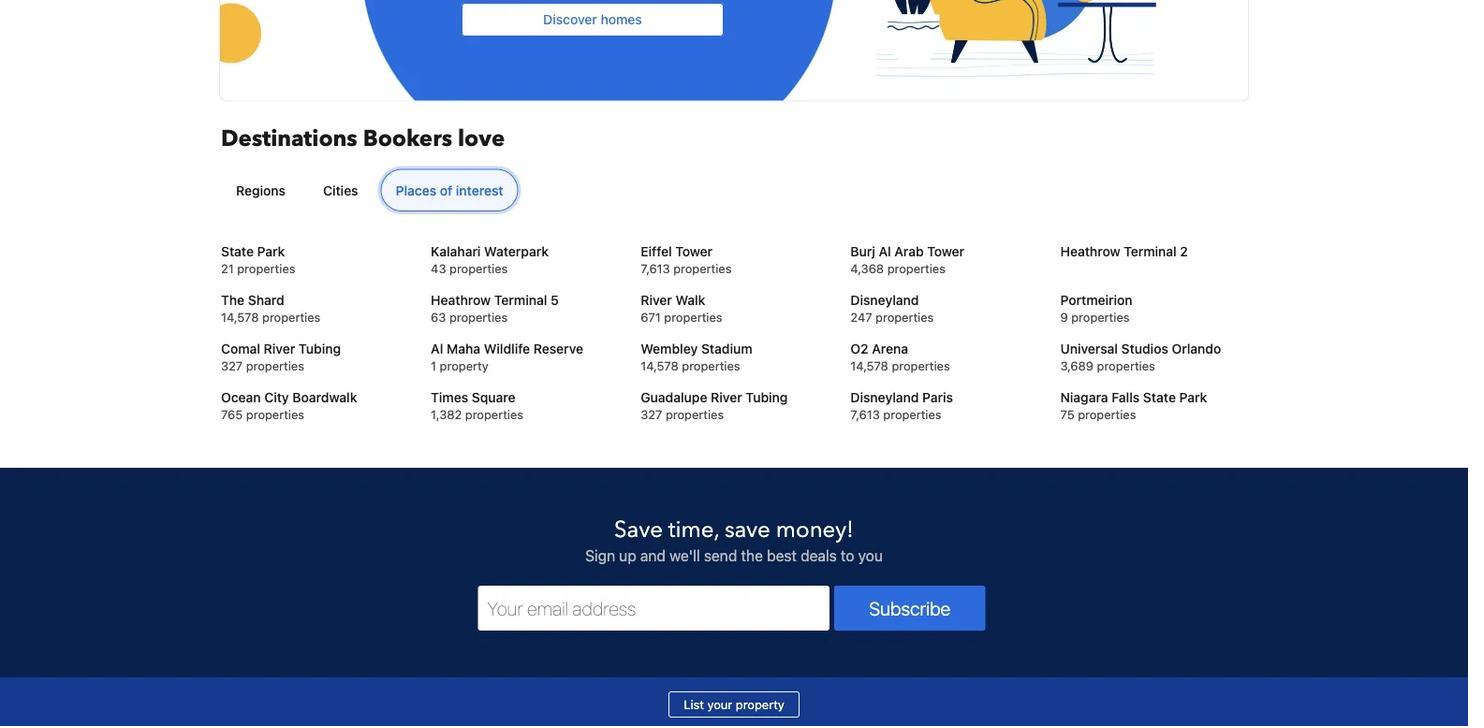 Task type: locate. For each thing, give the bounding box(es) containing it.
river inside comal river tubing 327 properties
[[264, 341, 295, 357]]

kalahari
[[431, 244, 481, 259]]

0 horizontal spatial terminal
[[494, 293, 547, 308]]

1 horizontal spatial heathrow
[[1061, 244, 1121, 259]]

places
[[396, 183, 437, 198]]

14,578 inside wembley stadium 14,578 properties
[[641, 359, 679, 373]]

7,613 inside disneyland paris 7,613 properties
[[851, 408, 880, 422]]

up
[[619, 547, 637, 565]]

river down stadium
[[711, 390, 742, 405]]

heathrow terminal 2
[[1061, 244, 1188, 259]]

0 vertical spatial park
[[257, 244, 285, 259]]

0 vertical spatial terminal
[[1124, 244, 1177, 259]]

love
[[458, 124, 505, 155]]

disneyland inside disneyland 247 properties
[[851, 293, 919, 308]]

times square link
[[431, 389, 618, 407]]

2 horizontal spatial 14,578
[[851, 359, 889, 373]]

arab
[[895, 244, 924, 259]]

studios
[[1122, 341, 1169, 357]]

terminal for 5
[[494, 293, 547, 308]]

river right comal
[[264, 341, 295, 357]]

properties down walk
[[664, 310, 723, 324]]

1 vertical spatial river
[[264, 341, 295, 357]]

327 down guadalupe
[[641, 408, 663, 422]]

properties
[[237, 262, 295, 276], [450, 262, 508, 276], [674, 262, 732, 276], [888, 262, 946, 276], [262, 310, 321, 324], [450, 310, 508, 324], [664, 310, 723, 324], [876, 310, 934, 324], [1072, 310, 1130, 324], [246, 359, 304, 373], [682, 359, 740, 373], [892, 359, 950, 373], [1097, 359, 1156, 373], [246, 408, 304, 422], [465, 408, 524, 422], [666, 408, 724, 422], [883, 408, 942, 422], [1078, 408, 1136, 422]]

0 vertical spatial heathrow
[[1061, 244, 1121, 259]]

1 vertical spatial state
[[1143, 390, 1176, 405]]

2 horizontal spatial river
[[711, 390, 742, 405]]

properties down falls
[[1078, 408, 1136, 422]]

properties up arena
[[876, 310, 934, 324]]

terminal left '5' at the top of page
[[494, 293, 547, 308]]

1 horizontal spatial tower
[[928, 244, 965, 259]]

to
[[841, 547, 855, 565]]

eiffel
[[641, 244, 672, 259]]

327 inside comal river tubing 327 properties
[[221, 359, 243, 373]]

properties inside eiffel tower 7,613 properties
[[674, 262, 732, 276]]

tubing for guadalupe river tubing
[[746, 390, 788, 405]]

park up shard
[[257, 244, 285, 259]]

river walk 671 properties
[[641, 293, 723, 324]]

1 horizontal spatial property
[[736, 698, 785, 712]]

properties down the shard link
[[262, 310, 321, 324]]

river for comal river tubing
[[264, 341, 295, 357]]

properties down stadium
[[682, 359, 740, 373]]

state park link
[[221, 242, 408, 261]]

walk
[[676, 293, 706, 308]]

tubing inside guadalupe river tubing 327 properties
[[746, 390, 788, 405]]

disneyland down o2 arena 14,578 properties
[[851, 390, 919, 405]]

properties down square
[[465, 408, 524, 422]]

heathrow
[[1061, 244, 1121, 259], [431, 293, 491, 308]]

terminal
[[1124, 244, 1177, 259], [494, 293, 547, 308]]

1 horizontal spatial al
[[879, 244, 891, 259]]

0 vertical spatial tubing
[[299, 341, 341, 357]]

property inside al maha wildlife reserve 1 property
[[440, 359, 489, 373]]

0 horizontal spatial state
[[221, 244, 254, 259]]

al inside al maha wildlife reserve 1 property
[[431, 341, 443, 357]]

1 horizontal spatial 327
[[641, 408, 663, 422]]

0 horizontal spatial property
[[440, 359, 489, 373]]

327
[[221, 359, 243, 373], [641, 408, 663, 422]]

0 vertical spatial river
[[641, 293, 672, 308]]

14,578 inside o2 arena 14,578 properties
[[851, 359, 889, 373]]

1 vertical spatial heathrow
[[431, 293, 491, 308]]

7,613 for eiffel tower
[[641, 262, 670, 276]]

park inside niagara falls state park 75 properties
[[1180, 390, 1207, 405]]

properties inside wembley stadium 14,578 properties
[[682, 359, 740, 373]]

1 vertical spatial terminal
[[494, 293, 547, 308]]

heathrow terminal 5 link
[[431, 291, 618, 310]]

0 vertical spatial property
[[440, 359, 489, 373]]

7,613 down o2
[[851, 408, 880, 422]]

0 vertical spatial 7,613
[[641, 262, 670, 276]]

bookers
[[363, 124, 452, 155]]

properties down city
[[246, 408, 304, 422]]

properties down paris
[[883, 408, 942, 422]]

state right falls
[[1143, 390, 1176, 405]]

properties down guadalupe
[[666, 408, 724, 422]]

list your property link
[[669, 692, 800, 718]]

5
[[551, 293, 559, 308]]

0 horizontal spatial heathrow
[[431, 293, 491, 308]]

14,578 down o2
[[851, 359, 889, 373]]

tower right arab
[[928, 244, 965, 259]]

properties inside heathrow terminal 5 63 properties
[[450, 310, 508, 324]]

disneyland paris 7,613 properties
[[851, 390, 953, 422]]

heathrow up portmeirion
[[1061, 244, 1121, 259]]

terminal left 2
[[1124, 244, 1177, 259]]

0 horizontal spatial tower
[[676, 244, 713, 259]]

your
[[708, 698, 733, 712]]

0 horizontal spatial al
[[431, 341, 443, 357]]

1 tower from the left
[[676, 244, 713, 259]]

1 vertical spatial disneyland
[[851, 390, 919, 405]]

properties up city
[[246, 359, 304, 373]]

al up 1
[[431, 341, 443, 357]]

1 horizontal spatial park
[[1180, 390, 1207, 405]]

327 inside guadalupe river tubing 327 properties
[[641, 408, 663, 422]]

0 vertical spatial disneyland
[[851, 293, 919, 308]]

homes
[[601, 12, 642, 27]]

0 horizontal spatial 7,613
[[641, 262, 670, 276]]

7,613
[[641, 262, 670, 276], [851, 408, 880, 422]]

1 horizontal spatial tubing
[[746, 390, 788, 405]]

square
[[472, 390, 516, 405]]

cities
[[323, 183, 358, 198]]

best
[[767, 547, 797, 565]]

2 vertical spatial river
[[711, 390, 742, 405]]

park down orlando
[[1180, 390, 1207, 405]]

1 horizontal spatial 7,613
[[851, 408, 880, 422]]

2 disneyland from the top
[[851, 390, 919, 405]]

guadalupe river tubing 327 properties
[[641, 390, 788, 422]]

save time, save money! sign up and we'll send the best deals to you
[[585, 514, 883, 565]]

1 horizontal spatial terminal
[[1124, 244, 1177, 259]]

disneyland paris link
[[851, 389, 1037, 407]]

2 tower from the left
[[928, 244, 965, 259]]

orlando
[[1172, 341, 1221, 357]]

tab list containing regions
[[214, 169, 1247, 212]]

o2 arena 14,578 properties
[[851, 341, 950, 373]]

al
[[879, 244, 891, 259], [431, 341, 443, 357]]

0 horizontal spatial tubing
[[299, 341, 341, 357]]

1 vertical spatial 7,613
[[851, 408, 880, 422]]

tubing down the shard link
[[299, 341, 341, 357]]

disneyland for paris
[[851, 390, 919, 405]]

properties up shard
[[237, 262, 295, 276]]

park
[[257, 244, 285, 259], [1180, 390, 1207, 405]]

disneyland inside disneyland paris 7,613 properties
[[851, 390, 919, 405]]

river up 671
[[641, 293, 672, 308]]

wembley stadium 14,578 properties
[[641, 341, 753, 373]]

properties inside niagara falls state park 75 properties
[[1078, 408, 1136, 422]]

ocean
[[221, 390, 261, 405]]

heathrow inside heathrow terminal 5 63 properties
[[431, 293, 491, 308]]

Your email address email field
[[478, 586, 830, 631]]

1 horizontal spatial 14,578
[[641, 359, 679, 373]]

1 vertical spatial 327
[[641, 408, 663, 422]]

properties up maha
[[450, 310, 508, 324]]

properties inside ocean city boardwalk 765 properties
[[246, 408, 304, 422]]

tab list
[[214, 169, 1247, 212]]

universal studios orlando 3,689 properties
[[1061, 341, 1221, 373]]

portmeirion 9 properties
[[1061, 293, 1133, 324]]

0 vertical spatial al
[[879, 244, 891, 259]]

1 vertical spatial al
[[431, 341, 443, 357]]

heathrow up the 63
[[431, 293, 491, 308]]

14,578 for o2
[[851, 359, 889, 373]]

properties down studios at the right top of page
[[1097, 359, 1156, 373]]

14,578
[[221, 310, 259, 324], [641, 359, 679, 373], [851, 359, 889, 373]]

property down maha
[[440, 359, 489, 373]]

properties inside "portmeirion 9 properties"
[[1072, 310, 1130, 324]]

properties down kalahari
[[450, 262, 508, 276]]

subscribe button
[[834, 586, 986, 631]]

you
[[858, 547, 883, 565]]

0 horizontal spatial river
[[264, 341, 295, 357]]

reserve
[[534, 341, 584, 357]]

save
[[614, 514, 663, 545]]

1 horizontal spatial state
[[1143, 390, 1176, 405]]

terminal inside heathrow terminal 5 63 properties
[[494, 293, 547, 308]]

comal
[[221, 341, 260, 357]]

tubing inside comal river tubing 327 properties
[[299, 341, 341, 357]]

0 vertical spatial 327
[[221, 359, 243, 373]]

tubing for comal river tubing
[[299, 341, 341, 357]]

tubing down wembley stadium link
[[746, 390, 788, 405]]

0 horizontal spatial 14,578
[[221, 310, 259, 324]]

comal river tubing link
[[221, 340, 408, 359]]

0 horizontal spatial park
[[257, 244, 285, 259]]

arena
[[872, 341, 909, 357]]

al right burj
[[879, 244, 891, 259]]

327 down comal
[[221, 359, 243, 373]]

0 vertical spatial state
[[221, 244, 254, 259]]

send
[[704, 547, 737, 565]]

list
[[684, 698, 704, 712]]

properties inside kalahari waterpark 43 properties
[[450, 262, 508, 276]]

1
[[431, 359, 436, 373]]

boardwalk
[[292, 390, 357, 405]]

14,578 down wembley at top
[[641, 359, 679, 373]]

7,613 down eiffel
[[641, 262, 670, 276]]

tower
[[676, 244, 713, 259], [928, 244, 965, 259]]

1 vertical spatial park
[[1180, 390, 1207, 405]]

heathrow for heathrow terminal 2
[[1061, 244, 1121, 259]]

the shard link
[[221, 291, 408, 310]]

al maha wildlife reserve 1 property
[[431, 341, 584, 373]]

river inside guadalupe river tubing 327 properties
[[711, 390, 742, 405]]

property inside save time, save money! footer
[[736, 698, 785, 712]]

tower right eiffel
[[676, 244, 713, 259]]

state up 21
[[221, 244, 254, 259]]

tubing
[[299, 341, 341, 357], [746, 390, 788, 405]]

disneyland up 247
[[851, 293, 919, 308]]

properties inside comal river tubing 327 properties
[[246, 359, 304, 373]]

properties down arab
[[888, 262, 946, 276]]

portmeirion
[[1061, 293, 1133, 308]]

disneyland
[[851, 293, 919, 308], [851, 390, 919, 405]]

property right your on the left bottom of the page
[[736, 698, 785, 712]]

14,578 inside the shard 14,578 properties
[[221, 310, 259, 324]]

property
[[440, 359, 489, 373], [736, 698, 785, 712]]

1 vertical spatial property
[[736, 698, 785, 712]]

14,578 down 'the'
[[221, 310, 259, 324]]

0 horizontal spatial 327
[[221, 359, 243, 373]]

7,613 inside eiffel tower 7,613 properties
[[641, 262, 670, 276]]

properties up walk
[[674, 262, 732, 276]]

properties down o2 arena link
[[892, 359, 950, 373]]

save
[[725, 514, 771, 545]]

1 horizontal spatial river
[[641, 293, 672, 308]]

properties down portmeirion
[[1072, 310, 1130, 324]]

river walk link
[[641, 291, 828, 310]]

park inside state park 21 properties
[[257, 244, 285, 259]]

1 disneyland from the top
[[851, 293, 919, 308]]

327 for guadalupe river tubing
[[641, 408, 663, 422]]

1 vertical spatial tubing
[[746, 390, 788, 405]]

14,578 for wembley
[[641, 359, 679, 373]]

river inside river walk 671 properties
[[641, 293, 672, 308]]



Task type: describe. For each thing, give the bounding box(es) containing it.
2
[[1180, 244, 1188, 259]]

discover homes
[[543, 12, 642, 27]]

75
[[1061, 408, 1075, 422]]

niagara falls state park 75 properties
[[1061, 390, 1207, 422]]

river for guadalupe river tubing
[[711, 390, 742, 405]]

money!
[[776, 514, 854, 545]]

cities button
[[308, 169, 373, 212]]

247
[[851, 310, 872, 324]]

list your property
[[684, 698, 785, 712]]

times
[[431, 390, 468, 405]]

places of interest button
[[381, 169, 518, 212]]

ocean city boardwalk 765 properties
[[221, 390, 357, 422]]

falls
[[1112, 390, 1140, 405]]

guadalupe
[[641, 390, 708, 405]]

terminal for 2
[[1124, 244, 1177, 259]]

properties inside the shard 14,578 properties
[[262, 310, 321, 324]]

of
[[440, 183, 453, 198]]

4,368
[[851, 262, 884, 276]]

properties inside "burj al arab tower 4,368 properties"
[[888, 262, 946, 276]]

regions button
[[221, 169, 301, 212]]

al inside "burj al arab tower 4,368 properties"
[[879, 244, 891, 259]]

765
[[221, 408, 243, 422]]

guadalupe river tubing link
[[641, 389, 828, 407]]

city
[[264, 390, 289, 405]]

kalahari waterpark 43 properties
[[431, 244, 549, 276]]

671
[[641, 310, 661, 324]]

kalahari waterpark link
[[431, 242, 618, 261]]

tower inside eiffel tower 7,613 properties
[[676, 244, 713, 259]]

the
[[221, 293, 245, 308]]

wembley
[[641, 341, 698, 357]]

properties inside disneyland paris 7,613 properties
[[883, 408, 942, 422]]

paris
[[923, 390, 953, 405]]

burj al arab tower 4,368 properties
[[851, 244, 965, 276]]

universal studios orlando link
[[1061, 340, 1247, 359]]

wildlife
[[484, 341, 530, 357]]

universal
[[1061, 341, 1118, 357]]

niagara falls state park link
[[1061, 389, 1247, 407]]

state inside niagara falls state park 75 properties
[[1143, 390, 1176, 405]]

sign
[[585, 547, 615, 565]]

times square 1,382 properties
[[431, 390, 524, 422]]

the shard 14,578 properties
[[221, 293, 321, 324]]

regions
[[236, 183, 286, 198]]

properties inside river walk 671 properties
[[664, 310, 723, 324]]

discover
[[543, 12, 597, 27]]

state park 21 properties
[[221, 244, 295, 276]]

state inside state park 21 properties
[[221, 244, 254, 259]]

shard
[[248, 293, 285, 308]]

327 for comal river tubing
[[221, 359, 243, 373]]

waterpark
[[484, 244, 549, 259]]

and
[[641, 547, 666, 565]]

heathrow terminal 5 63 properties
[[431, 293, 559, 324]]

21
[[221, 262, 234, 276]]

7,613 for disneyland paris
[[851, 408, 880, 422]]

tower inside "burj al arab tower 4,368 properties"
[[928, 244, 965, 259]]

we'll
[[670, 547, 700, 565]]

deals
[[801, 547, 837, 565]]

the
[[741, 547, 763, 565]]

heathrow for heathrow terminal 5 63 properties
[[431, 293, 491, 308]]

properties inside universal studios orlando 3,689 properties
[[1097, 359, 1156, 373]]

destinations bookers love
[[221, 124, 505, 155]]

14,578 for the
[[221, 310, 259, 324]]

stadium
[[701, 341, 753, 357]]

properties inside "times square 1,382 properties"
[[465, 408, 524, 422]]

o2
[[851, 341, 869, 357]]

eiffel tower link
[[641, 242, 828, 261]]

places of interest
[[396, 183, 503, 198]]

disneyland for 247
[[851, 293, 919, 308]]

o2 arena link
[[851, 340, 1037, 359]]

63
[[431, 310, 446, 324]]

properties inside state park 21 properties
[[237, 262, 295, 276]]

burj
[[851, 244, 875, 259]]

burj al arab tower link
[[851, 242, 1037, 261]]

portmeirion link
[[1061, 291, 1247, 310]]

properties inside disneyland 247 properties
[[876, 310, 934, 324]]

wembley stadium link
[[641, 340, 828, 359]]

disneyland link
[[851, 291, 1037, 310]]

discover homes link
[[201, 0, 1248, 179]]

properties inside o2 arena 14,578 properties
[[892, 359, 950, 373]]

destinations
[[221, 124, 357, 155]]

9
[[1061, 310, 1068, 324]]

disneyland 247 properties
[[851, 293, 934, 324]]

3,689
[[1061, 359, 1094, 373]]

43
[[431, 262, 446, 276]]

subscribe
[[869, 597, 951, 619]]

heathrow terminal 2 link
[[1061, 242, 1247, 261]]

interest
[[456, 183, 503, 198]]

save time, save money! footer
[[0, 467, 1468, 727]]

properties inside guadalupe river tubing 327 properties
[[666, 408, 724, 422]]



Task type: vqa. For each thing, say whether or not it's contained in the screenshot.


